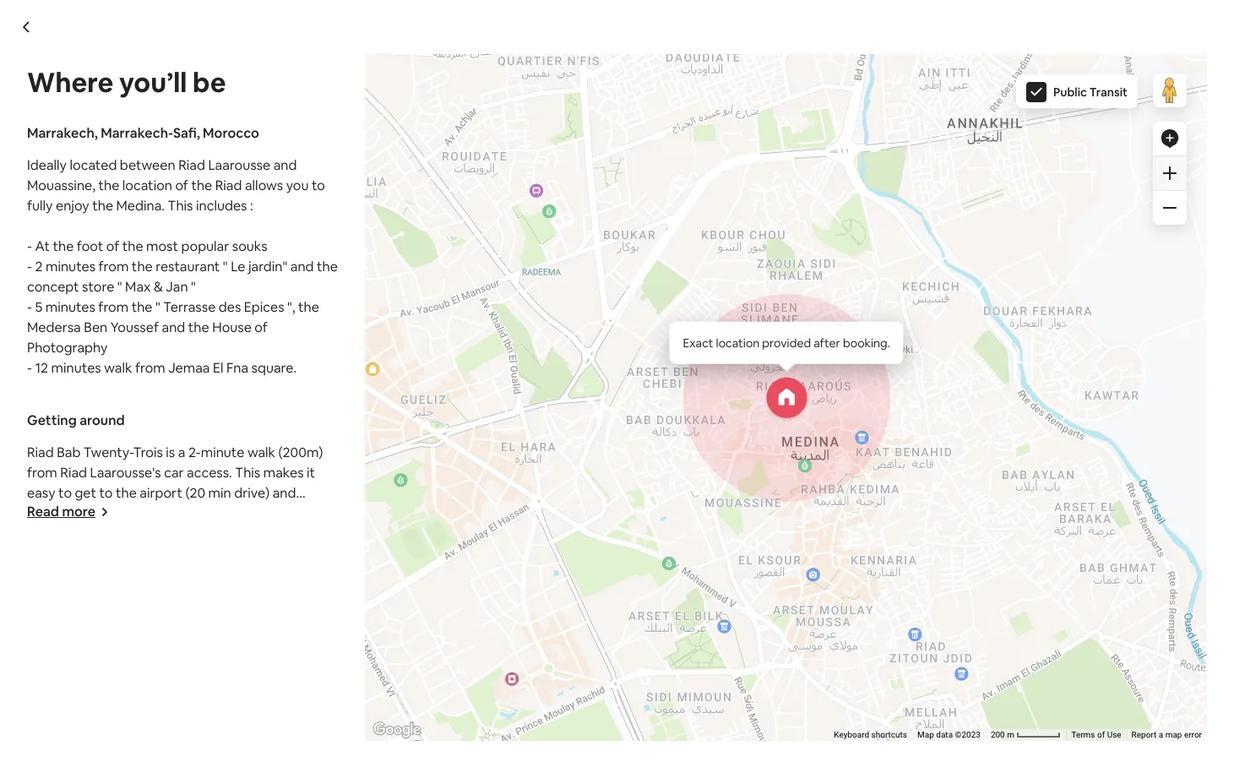 Task type: vqa. For each thing, say whether or not it's contained in the screenshot.
Easily inside the Where you'll be dialog
no



Task type: locate. For each thing, give the bounding box(es) containing it.
hosted
[[212, 465, 276, 489]]

i
[[144, 615, 147, 632]]

drag pegman onto the map to open street view image
[[1153, 74, 1187, 107]]

0 horizontal spatial allows
[[245, 177, 283, 194]]

enjoy inside where you'll be dialog
[[56, 197, 89, 215]]

0 vertical spatial jan "
[[166, 278, 196, 296]]

more down get
[[62, 503, 96, 520]]

between
[[120, 156, 175, 174], [237, 288, 292, 306]]

1 vertical spatial a
[[178, 444, 185, 461]]

12 up getting
[[35, 359, 48, 377]]

2 inside - at the foot of the most popular souks - 2 minutes from the restaurant " le jardin" and the concept store " max & jan " - 5 minutes from the " terrasse des epices ", the medersa ben youssef and the house of photography - 12 minutes walk from jemaa el fna square.
[[35, 258, 43, 275]]

lover of marrakech, travel, decor and the art of hosting.
[[144, 574, 487, 592]]

you
[[286, 177, 309, 194], [676, 288, 699, 306]]

includes inside where you'll be dialog
[[196, 197, 247, 215]]

1 horizontal spatial google image
[[369, 719, 425, 741]]

popular inside - at the foot of the most popular souks - 2 minutes from the restaurant " le jardin" and the concept store " max & jan " - 5 minutes from the " terrasse des epices ", the medersa ben youssef and the house of photography - 12 minutes walk from jemaa el fna square.
[[181, 237, 229, 255]]

response for response rate
[[624, 565, 684, 582]]

-
[[27, 237, 32, 255], [27, 258, 32, 275], [27, 298, 32, 316], [144, 329, 149, 347], [144, 349, 149, 367], [27, 359, 32, 377], [144, 370, 149, 387], [144, 390, 149, 408]]

data inside where you'll be dialog
[[936, 730, 953, 739]]

to
[[312, 177, 325, 194], [702, 288, 715, 306], [58, 484, 72, 502], [99, 484, 113, 502], [77, 504, 90, 522]]

2 inside - 2 minutes from the restaurant " le jardin" and the concept store " max & jan " - 5 minutes from the " terrasse des epices ", the medersa ben youssef and the house of photography - 12 minutes walk from jemaa el fna square.
[[152, 349, 160, 367]]

1 horizontal spatial store
[[513, 349, 545, 367]]

1 vertical spatial souks
[[349, 329, 385, 347]]

safi, up - at the foot of the most popular souks
[[290, 256, 317, 274]]

" terrasse inside - 2 minutes from the restaurant " le jardin" and the concept store " max & jan " - 5 minutes from the " terrasse des epices ", the medersa ben youssef and the house of photography - 12 minutes walk from jemaa el fna square.
[[272, 370, 333, 387]]

0 horizontal spatial popular
[[181, 237, 229, 255]]

1 vertical spatial map data ©2023
[[918, 730, 981, 739]]

most
[[146, 237, 178, 255], [263, 329, 295, 347]]

max inside - at the foot of the most popular souks - 2 minutes from the restaurant " le jardin" and the concept store " max & jan " - 5 minutes from the " terrasse des epices ", the medersa ben youssef and the house of photography - 12 minutes walk from jemaa el fna square.
[[125, 278, 151, 296]]

m right 200 in the right of the page
[[1007, 730, 1015, 739]]

where you'll be dialog
[[0, 0, 1234, 768]]

house inside - 2 minutes from the restaurant " le jardin" and the concept store " max & jan " - 5 minutes from the " terrasse des epices ", the medersa ben youssef and the house of photography - 12 minutes walk from jemaa el fna square.
[[624, 370, 664, 387]]

report a map error link for 200 m
[[1132, 730, 1202, 739]]

0 vertical spatial in
[[251, 495, 260, 510]]

m
[[880, 219, 888, 229], [1007, 730, 1015, 739]]

0 horizontal spatial 12
[[35, 359, 48, 377]]

1 vertical spatial mouassine,
[[417, 288, 485, 306]]

12 down show
[[152, 390, 165, 408]]

12 inside - 2 minutes from the restaurant " le jardin" and the concept store " max & jan " - 5 minutes from the " terrasse des epices ", the medersa ben youssef and the house of photography - 12 minutes walk from jemaa el fna square.
[[152, 390, 165, 408]]

for right rent at the bottom of page
[[448, 615, 466, 632]]

between for - at the foot of the most popular souks - 2 minutes from the restaurant " le jardin" and the concept store " max & jan " - 5 minutes from the " terrasse des epices ", the medersa ben youssef and the house of photography - 12 minutes walk from jemaa el fna square.
[[120, 156, 175, 174]]

©2023 for 200 m
[[955, 730, 981, 739]]

use
[[990, 219, 1005, 229], [1107, 730, 1122, 739]]

5 inside - at the foot of the most popular souks - 2 minutes from the restaurant " le jardin" and the concept store " max & jan " - 5 minutes from the " terrasse des epices ", the medersa ben youssef and the house of photography - 12 minutes walk from jemaa el fna square.
[[35, 298, 42, 316]]

2 vertical spatial this
[[235, 464, 260, 482]]

:
[[250, 197, 253, 215], [941, 288, 944, 306], [692, 534, 695, 552], [712, 565, 715, 582], [716, 595, 719, 613]]

response down response rate : 100% at bottom right
[[624, 595, 684, 613]]

between down you'll
[[120, 156, 175, 174]]

offer
[[150, 615, 180, 632]]

1 response from the top
[[624, 565, 684, 582]]

january
[[263, 495, 306, 510]]

"
[[223, 258, 228, 275], [117, 278, 122, 296], [340, 349, 345, 367], [548, 349, 553, 367]]

laarousse inside where you'll be dialog
[[208, 156, 270, 174]]

more right show
[[182, 361, 215, 379]]

contact host link
[[624, 640, 750, 680]]

5
[[35, 298, 42, 316], [152, 370, 160, 387]]

1 horizontal spatial includes
[[887, 288, 938, 306]]

ideally for - at the foot of the most popular souks - 2 minutes from the restaurant " le jardin" and the concept store " max & jan " - 5 minutes from the " terrasse des epices ", the medersa ben youssef and the house of photography - 12 minutes walk from jemaa el fna square.
[[27, 156, 67, 174]]

1 horizontal spatial youssef
[[523, 370, 571, 387]]

0 horizontal spatial restaurant
[[156, 258, 220, 275]]

0 vertical spatial map
[[1049, 219, 1065, 229]]

response for response time
[[624, 595, 684, 613]]

response
[[624, 565, 684, 582], [624, 595, 684, 613]]

1 vertical spatial &
[[584, 349, 594, 367]]

a for 500 m
[[1042, 219, 1047, 229]]

google map
showing 8 points of interest. region
[[109, 0, 1191, 236]]

in right the joined
[[251, 495, 260, 510]]

error for 200 m
[[1184, 730, 1202, 739]]

airport
[[140, 484, 182, 502]]

0 horizontal spatial map
[[1049, 219, 1065, 229]]

marrakech, marrakech-safi, morocco
[[27, 124, 259, 142], [144, 256, 376, 274]]

map data ©2023 inside where you'll be dialog
[[918, 730, 981, 739]]

1 vertical spatial shortcuts
[[872, 730, 907, 739]]

0 horizontal spatial map
[[790, 219, 807, 229]]

lover
[[144, 574, 179, 592]]

epices ", inside - 2 minutes from the restaurant " le jardin" and the concept store " max & jan " - 5 minutes from the " terrasse des epices ", the medersa ben youssef and the house of photography - 12 minutes walk from jemaa el fna square.
[[361, 370, 412, 387]]

keyboard inside where you'll be dialog
[[834, 730, 870, 739]]

1 vertical spatial you
[[676, 288, 699, 306]]

ideally located between riad laarousse and mouassine, the location of the riad allows you to fully enjoy the medina. this includes : inside where you'll be dialog
[[27, 156, 325, 215]]

where
[[27, 65, 113, 100]]

fully
[[27, 197, 53, 215], [718, 288, 744, 306]]

riad
[[178, 156, 205, 174], [215, 177, 242, 194], [295, 288, 322, 306], [605, 288, 632, 306], [27, 444, 54, 461], [60, 464, 87, 482]]

or down the medina
[[281, 635, 294, 653]]

marrakech, for - 12 minutes walk from jemaa el fna square.
[[144, 256, 215, 274]]

0 vertical spatial ben
[[84, 319, 107, 336]]

1 vertical spatial map
[[918, 730, 934, 739]]

gardens
[[27, 525, 80, 542]]

this for - 5 minutes from the " terrasse des epices ", the medersa ben youssef and the house of photography
[[859, 288, 884, 306]]

of inside to protect your payment, never transfer money or communicate outside of the airbnb website or app.
[[808, 714, 818, 728]]

between inside where you'll be dialog
[[120, 156, 175, 174]]

epices ",
[[244, 298, 295, 316], [361, 370, 412, 387]]

between up - at the foot of the most popular souks
[[237, 288, 292, 306]]

you for - 2 minutes from the restaurant " le jardin" and the concept store " max & jan "
[[676, 288, 699, 306]]

2 response from the top
[[624, 595, 684, 613]]

fna down - at the foot of the most popular souks
[[226, 359, 248, 377]]

never
[[778, 701, 805, 714]]

marrakech, marrakech-safi, morocco inside where you'll be dialog
[[27, 124, 259, 142]]

in up 'with'
[[227, 615, 238, 632]]

0 vertical spatial walk
[[104, 359, 132, 377]]

terms right 500 m button
[[955, 219, 978, 229]]

1 vertical spatial enjoy
[[747, 288, 780, 306]]

1 vertical spatial response
[[624, 595, 684, 613]]

1 horizontal spatial medersa
[[439, 370, 493, 387]]

0 horizontal spatial use
[[990, 219, 1005, 229]]

identity verified
[[288, 534, 386, 552]]

museum
[[225, 525, 278, 542]]

in inside i offer 2 riads in the medina of marrakech for rent for long weekends with family or friends!
[[227, 615, 238, 632]]

most inside - at the foot of the most popular souks - 2 minutes from the restaurant " le jardin" and the concept store " max & jan " - 5 minutes from the " terrasse des epices ", the medersa ben youssef and the house of photography - 12 minutes walk from jemaa el fna square.
[[146, 237, 178, 255]]

for
[[399, 615, 417, 632], [448, 615, 466, 632]]

el
[[213, 359, 223, 377], [330, 390, 340, 408]]

0 vertical spatial des
[[219, 298, 241, 316]]

1 vertical spatial ideally
[[144, 288, 184, 306]]

where you'll be
[[27, 65, 226, 100]]

concept
[[27, 278, 79, 296], [458, 349, 510, 367]]

allows for - 2 minutes from the restaurant " le jardin" and the concept store " max & jan "
[[635, 288, 673, 306]]

map data ©2023 left 200 in the right of the page
[[918, 730, 981, 739]]

map data ©2023 for 500 m
[[790, 219, 854, 229]]

data left 200 in the right of the page
[[936, 730, 953, 739]]

between for - 12 minutes walk from jemaa el fna square.
[[237, 288, 292, 306]]

contact host
[[644, 651, 730, 669]]

des inside - at the foot of the most popular souks - 2 minutes from the restaurant " le jardin" and the concept store " max & jan " - 5 minutes from the " terrasse des epices ", the medersa ben youssef and the house of photography - 12 minutes walk from jemaa el fna square.
[[219, 298, 241, 316]]

map for 500 m
[[1049, 219, 1065, 229]]

keyboard shortcuts for 200 m
[[834, 730, 907, 739]]

safi, down be
[[173, 124, 200, 142]]

laarousse for - 12 minutes walk from jemaa el fna square.
[[325, 288, 388, 306]]

0 horizontal spatial most
[[146, 237, 178, 255]]

more inside where you'll be dialog
[[62, 503, 96, 520]]

des
[[219, 298, 241, 316], [336, 370, 358, 387]]

jemaa up (200m)
[[285, 390, 327, 408]]

mouassine,
[[27, 177, 95, 194], [417, 288, 485, 306]]

souks inside - at the foot of the most popular souks - 2 minutes from the restaurant " le jardin" and the concept store " max & jan " - 5 minutes from the " terrasse des epices ", the medersa ben youssef and the house of photography - 12 minutes walk from jemaa el fna square.
[[232, 237, 268, 255]]

0 horizontal spatial jan "
[[166, 278, 196, 296]]

jemaa down - at the foot of the most popular souks
[[168, 359, 210, 377]]

morocco
[[203, 124, 259, 142], [320, 256, 376, 274]]

& inside - 2 minutes from the restaurant " le jardin" and the concept store " max & jan " - 5 minutes from the " terrasse des epices ", the medersa ben youssef and the house of photography - 12 minutes walk from jemaa el fna square.
[[584, 349, 594, 367]]

marrakech- down where you'll be
[[101, 124, 173, 142]]

map left 200 in the right of the page
[[918, 730, 934, 739]]

terms of use right 200 m button
[[1072, 730, 1122, 739]]

keyboard
[[707, 219, 742, 229], [834, 730, 870, 739]]

1 vertical spatial marrakech, marrakech-safi, morocco
[[144, 256, 376, 274]]

ideally for - 12 minutes walk from jemaa el fna square.
[[144, 288, 184, 306]]

" terrasse down - at the foot of the most popular souks
[[272, 370, 333, 387]]

the inside i offer 2 riads in the medina of marrakech for rent for long weekends with family or friends!
[[241, 615, 262, 632]]

0 horizontal spatial report a map error link
[[1015, 219, 1085, 229]]

friends!
[[297, 635, 343, 653]]

terms inside where you'll be dialog
[[1072, 730, 1095, 739]]

in for offer
[[227, 615, 238, 632]]

1 horizontal spatial square.
[[368, 390, 414, 408]]

data left 500
[[809, 219, 826, 229]]

0 horizontal spatial 5
[[35, 298, 42, 316]]

saint
[[141, 525, 172, 542]]

marrakech, marrakech-safi, morocco up - at the foot of the most popular souks
[[144, 256, 376, 274]]

foot inside - at the foot of the most popular souks - 2 minutes from the restaurant " le jardin" and the concept store " max & jan " - 5 minutes from the " terrasse des epices ", the medersa ben youssef and the house of photography - 12 minutes walk from jemaa el fna square.
[[77, 237, 103, 255]]

1 horizontal spatial ben
[[496, 370, 520, 387]]

1 horizontal spatial keyboard shortcuts button
[[834, 729, 907, 741]]

marrakech, marrakech-safi, morocco down you'll
[[27, 124, 259, 142]]

google image
[[148, 208, 204, 230], [369, 719, 425, 741]]

" terrasse up show more button
[[155, 298, 216, 316]]

medersa inside - 2 minutes from the restaurant " le jardin" and the concept store " max & jan " - 5 minutes from the " terrasse des epices ", the medersa ben youssef and the house of photography - 12 minutes walk from jemaa el fna square.
[[439, 370, 493, 387]]

report a map error for 500 m
[[1015, 219, 1085, 229]]

medina. for - 5 minutes from the " terrasse des epices ", the medersa ben youssef and the house of photography
[[807, 288, 856, 306]]

epices ", inside - at the foot of the most popular souks - 2 minutes from the restaurant " le jardin" and the concept store " max & jan " - 5 minutes from the " terrasse des epices ", the medersa ben youssef and the house of photography - 12 minutes walk from jemaa el fna square.
[[244, 298, 295, 316]]

0 vertical spatial terms
[[955, 219, 978, 229]]

walk up makes
[[247, 444, 276, 461]]

0 vertical spatial error
[[1067, 219, 1085, 229]]

1 vertical spatial fna
[[343, 390, 365, 408]]

0 vertical spatial epices ",
[[244, 298, 295, 316]]

1 vertical spatial jemaa
[[285, 390, 327, 408]]

youssef inside - at the foot of the most popular souks - 2 minutes from the restaurant " le jardin" and the concept store " max & jan " - 5 minutes from the " terrasse des epices ", the medersa ben youssef and the house of photography - 12 minutes walk from jemaa el fna square.
[[110, 319, 159, 336]]

1 vertical spatial terms
[[1072, 730, 1095, 739]]

enjoy
[[56, 197, 89, 215], [747, 288, 780, 306]]

0 vertical spatial concept
[[27, 278, 79, 296]]

1 horizontal spatial m
[[1007, 730, 1015, 739]]

1 vertical spatial photography
[[683, 370, 763, 387]]

0 vertical spatial laarousse
[[208, 156, 270, 174]]

keyboard shortcuts button inside where you'll be dialog
[[834, 729, 907, 741]]

des inside - 2 minutes from the restaurant " le jardin" and the concept store " max & jan " - 5 minutes from the " terrasse des epices ", the medersa ben youssef and the house of photography - 12 minutes walk from jemaa el fna square.
[[336, 370, 358, 387]]

m right 500
[[880, 219, 888, 229]]

read
[[27, 503, 59, 520]]

square.
[[251, 359, 297, 377], [368, 390, 414, 408]]

1 vertical spatial ben
[[496, 370, 520, 387]]

location inside where you'll be dialog
[[122, 177, 172, 194]]

safi, inside where you'll be dialog
[[173, 124, 200, 142]]

more for show more
[[182, 361, 215, 379]]

map inside where you'll be dialog
[[918, 730, 934, 739]]

0 horizontal spatial &
[[154, 278, 163, 296]]

0 horizontal spatial this
[[168, 197, 193, 215]]

within
[[722, 595, 759, 613]]

ben inside - 2 minutes from the restaurant " le jardin" and the concept store " max & jan " - 5 minutes from the " terrasse des epices ", the medersa ben youssef and the house of photography - 12 minutes walk from jemaa el fna square.
[[496, 370, 520, 387]]

this inside riad bab twenty-trois is a 2-minute walk (200m) from riad laarousse's car access. this makes it easy to get to the airport (20 min drive) and outings to geliz (new town) where the majorelle gardens and yves saint laurent museum are located.
[[235, 464, 260, 482]]

app.
[[709, 728, 729, 741]]

0 horizontal spatial fully
[[27, 197, 53, 215]]

0 vertical spatial located
[[70, 156, 117, 174]]

0 vertical spatial between
[[120, 156, 175, 174]]

medina. inside where you'll be dialog
[[116, 197, 165, 215]]

0 vertical spatial report a map error link
[[1015, 219, 1085, 229]]

hosting.
[[438, 574, 487, 592]]

verified
[[339, 534, 386, 552]]

photography up getting around
[[27, 339, 108, 357]]

the
[[98, 177, 119, 194], [191, 177, 212, 194], [92, 197, 113, 215], [53, 237, 74, 255], [122, 237, 143, 255], [132, 258, 153, 275], [317, 258, 338, 275], [488, 288, 509, 306], [581, 288, 602, 306], [783, 288, 804, 306], [132, 298, 153, 316], [298, 298, 319, 316], [188, 319, 209, 336], [170, 329, 191, 347], [239, 329, 260, 347], [249, 349, 270, 367], [434, 349, 455, 367], [249, 370, 270, 387], [415, 370, 436, 387], [600, 370, 621, 387], [116, 484, 137, 502], [242, 504, 263, 522], [377, 574, 398, 592], [241, 615, 262, 632], [820, 714, 836, 728]]

photography left your stay location, map pin icon
[[683, 370, 763, 387]]

at inside - at the foot of the most popular souks - 2 minutes from the restaurant " le jardin" and the concept store " max & jan " - 5 minutes from the " terrasse des epices ", the medersa ben youssef and the house of photography - 12 minutes walk from jemaa el fna square.
[[35, 237, 50, 255]]

0 horizontal spatial error
[[1067, 219, 1085, 229]]

el up chloé at the bottom left of page
[[330, 390, 340, 408]]

0 vertical spatial photography
[[27, 339, 108, 357]]

1 vertical spatial located
[[187, 288, 234, 306]]

0 horizontal spatial el
[[213, 359, 223, 377]]

0 vertical spatial youssef
[[110, 319, 159, 336]]

jemaa
[[168, 359, 210, 377], [285, 390, 327, 408]]

you inside ideally located between riad laarousse and mouassine, the location of the riad allows you to fully enjoy the medina. this includes :
[[286, 177, 309, 194]]

weekends
[[144, 635, 207, 653]]

le
[[231, 258, 245, 275], [348, 349, 362, 367]]

0 vertical spatial response
[[624, 565, 684, 582]]

walk up minute
[[221, 390, 249, 408]]

0 vertical spatial a
[[1042, 219, 1047, 229]]

fully inside where you'll be dialog
[[27, 197, 53, 215]]

fna
[[226, 359, 248, 377], [343, 390, 365, 408]]

located inside where you'll be dialog
[[70, 156, 117, 174]]

of
[[175, 177, 188, 194], [980, 219, 988, 229], [106, 237, 119, 255], [565, 288, 578, 306], [255, 319, 268, 336], [223, 329, 236, 347], [667, 370, 680, 387], [182, 574, 195, 592], [422, 574, 435, 592], [314, 615, 327, 632], [808, 714, 818, 728], [1098, 730, 1105, 739]]

1 vertical spatial square.
[[368, 390, 414, 408]]

map data ©2023
[[790, 219, 854, 229], [918, 730, 981, 739]]

outings
[[27, 504, 74, 522]]

ideally
[[27, 156, 67, 174], [144, 288, 184, 306]]

1 vertical spatial in
[[227, 615, 238, 632]]

1 vertical spatial includes
[[887, 288, 938, 306]]

chloé is a superhost. learn more about chloé. image
[[144, 461, 198, 515], [144, 461, 198, 515]]

map
[[1049, 219, 1065, 229], [1166, 730, 1182, 739]]

geliz
[[93, 504, 124, 522]]

keyboard shortcuts inside where you'll be dialog
[[834, 730, 907, 739]]

outside
[[771, 714, 806, 728]]

shortcuts inside where you'll be dialog
[[872, 730, 907, 739]]

0 vertical spatial report
[[1015, 219, 1040, 229]]

1 horizontal spatial keyboard shortcuts
[[834, 730, 907, 739]]

morocco for - at the foot of the most popular souks - 2 minutes from the restaurant " le jardin" and the concept store " max & jan " - 5 minutes from the " terrasse des epices ", the medersa ben youssef and the house of photography - 12 minutes walk from jemaa el fna square.
[[203, 124, 259, 142]]

1 vertical spatial restaurant
[[273, 349, 337, 367]]

0 vertical spatial jemaa
[[168, 359, 210, 377]]

& inside - at the foot of the most popular souks - 2 minutes from the restaurant " le jardin" and the concept store " max & jan " - 5 minutes from the " terrasse des epices ", the medersa ben youssef and the house of photography - 12 minutes walk from jemaa el fna square.
[[154, 278, 163, 296]]

0 vertical spatial map data ©2023
[[790, 219, 854, 229]]

restaurant inside - 2 minutes from the restaurant " le jardin" and the concept store " max & jan " - 5 minutes from the " terrasse des epices ", the medersa ben youssef and the house of photography - 12 minutes walk from jemaa el fna square.
[[273, 349, 337, 367]]

keyboard for 200 m
[[834, 730, 870, 739]]

ideally inside where you'll be dialog
[[27, 156, 67, 174]]

morocco inside where you'll be dialog
[[203, 124, 259, 142]]

2 horizontal spatial a
[[1159, 730, 1164, 739]]

1 horizontal spatial 2
[[152, 349, 160, 367]]

mouassine, inside where you'll be dialog
[[27, 177, 95, 194]]

(20
[[185, 484, 205, 502]]

m inside where you'll be dialog
[[1007, 730, 1015, 739]]

medina. for - 12 minutes walk from jemaa el fna square.
[[116, 197, 165, 215]]

©2023 inside where you'll be dialog
[[955, 730, 981, 739]]

morocco for - 12 minutes walk from jemaa el fna square.
[[320, 256, 376, 274]]

youssef inside - 2 minutes from the restaurant " le jardin" and the concept store " max & jan " - 5 minutes from the " terrasse des epices ", the medersa ben youssef and the house of photography - 12 minutes walk from jemaa el fna square.
[[523, 370, 571, 387]]

fully for - 5 minutes from the " terrasse des epices ", the medersa ben youssef and the house of photography
[[27, 197, 53, 215]]

map
[[790, 219, 807, 229], [918, 730, 934, 739]]

safi,
[[173, 124, 200, 142], [290, 256, 317, 274]]

0 vertical spatial this
[[168, 197, 193, 215]]

marrakech- up - at the foot of the most popular souks
[[218, 256, 290, 274]]

chloé
[[305, 465, 357, 489]]

0 vertical spatial more
[[182, 361, 215, 379]]

0 vertical spatial keyboard shortcuts button
[[707, 218, 780, 230]]

walk left show
[[104, 359, 132, 377]]

located for - at the foot of the most popular souks - 2 minutes from the restaurant " le jardin" and the concept store " max & jan " - 5 minutes from the " terrasse des epices ", the medersa ben youssef and the house of photography - 12 minutes walk from jemaa el fna square.
[[70, 156, 117, 174]]

0 horizontal spatial store
[[82, 278, 114, 296]]

is
[[166, 444, 175, 461]]

marrakech-
[[101, 124, 173, 142], [218, 256, 290, 274]]

map inside where you'll be dialog
[[1166, 730, 1182, 739]]

walk inside - 2 minutes from the restaurant " le jardin" and the concept store " max & jan " - 5 minutes from the " terrasse des epices ", the medersa ben youssef and the house of photography - 12 minutes walk from jemaa el fna square.
[[221, 390, 249, 408]]

0 vertical spatial marrakech,
[[27, 124, 98, 142]]

for left rent at the bottom of page
[[399, 615, 417, 632]]

house
[[212, 319, 252, 336], [624, 370, 664, 387]]

fna up chloé at the bottom left of page
[[343, 390, 365, 408]]

your stay location, map pin image
[[766, 377, 807, 418]]

1 horizontal spatial mouassine,
[[417, 288, 485, 306]]

includes
[[196, 197, 247, 215], [887, 288, 938, 306]]

ideally located between riad laarousse and mouassine, the location of the riad allows you to fully enjoy the medina. this includes : for - 2 minutes from the restaurant " le jardin" and the concept store " max & jan "
[[144, 288, 944, 306]]

laarousse
[[208, 156, 270, 174], [325, 288, 388, 306]]

0 vertical spatial marrakech-
[[101, 124, 173, 142]]

0 horizontal spatial epices ",
[[244, 298, 295, 316]]

1 horizontal spatial popular
[[298, 329, 346, 347]]

el inside - at the foot of the most popular souks - 2 minutes from the restaurant " le jardin" and the concept store " max & jan " - 5 minutes from the " terrasse des epices ", the medersa ben youssef and the house of photography - 12 minutes walk from jemaa el fna square.
[[213, 359, 223, 377]]

restaurant
[[156, 258, 220, 275], [273, 349, 337, 367]]

jan "
[[166, 278, 196, 296], [597, 349, 627, 367]]

0 vertical spatial mouassine,
[[27, 177, 95, 194]]

1 horizontal spatial location
[[512, 288, 562, 306]]

marrakech- inside where you'll be dialog
[[101, 124, 173, 142]]

terms of use
[[955, 219, 1005, 229], [1072, 730, 1122, 739]]

1 horizontal spatial marrakech-
[[218, 256, 290, 274]]

youssef
[[110, 319, 159, 336], [523, 370, 571, 387]]

1 horizontal spatial map
[[918, 730, 934, 739]]

5 inside - 2 minutes from the restaurant " le jardin" and the concept store " max & jan " - 5 minutes from the " terrasse des epices ", the medersa ben youssef and the house of photography - 12 minutes walk from jemaa el fna square.
[[152, 370, 160, 387]]

public transit
[[1054, 84, 1128, 100]]

©2023 left 200 in the right of the page
[[955, 730, 981, 739]]

map data ©2023 left 500
[[790, 219, 854, 229]]

1 vertical spatial 5
[[152, 370, 160, 387]]

error
[[1067, 219, 1085, 229], [1184, 730, 1202, 739]]

report inside where you'll be dialog
[[1132, 730, 1157, 739]]

" terrasse inside - at the foot of the most popular souks - 2 minutes from the restaurant " le jardin" and the concept store " max & jan " - 5 minutes from the " terrasse des epices ", the medersa ben youssef and the house of photography - 12 minutes walk from jemaa el fna square.
[[155, 298, 216, 316]]

your
[[709, 701, 730, 714]]

keyboard shortcuts button for 200 m
[[834, 729, 907, 741]]

report a map error inside where you'll be dialog
[[1132, 730, 1202, 739]]

terms right 200 m button
[[1072, 730, 1095, 739]]

safi, for - 12 minutes walk from jemaa el fna square.
[[290, 256, 317, 274]]

response down languages
[[624, 565, 684, 582]]

0 vertical spatial max
[[125, 278, 151, 296]]

0 vertical spatial jardin"
[[248, 258, 288, 275]]

data for 500 m
[[809, 219, 826, 229]]

terms of use right 500 m button
[[955, 219, 1005, 229]]

0 vertical spatial popular
[[181, 237, 229, 255]]

in for by
[[251, 495, 260, 510]]

1 vertical spatial medina.
[[807, 288, 856, 306]]

marrakech, inside where you'll be dialog
[[27, 124, 98, 142]]

car
[[164, 464, 184, 482]]

report
[[1015, 219, 1040, 229], [1132, 730, 1157, 739]]

map left 500
[[790, 219, 807, 229]]

from inside riad bab twenty-trois is a 2-minute walk (200m) from riad laarousse's car access. this makes it easy to get to the airport (20 min drive) and outings to geliz (new town) where the majorelle gardens and yves saint laurent museum are located.
[[27, 464, 57, 482]]

1 vertical spatial marrakech,
[[144, 256, 215, 274]]

zoom out image
[[1163, 201, 1177, 215]]

in inside hosted by chloé joined in january 2015
[[251, 495, 260, 510]]

©2023 left 500
[[828, 219, 854, 229]]

shortcuts
[[744, 219, 780, 229], [872, 730, 907, 739]]

500
[[864, 219, 878, 229]]

1 horizontal spatial foot
[[194, 329, 220, 347]]

minutes
[[46, 258, 96, 275], [45, 298, 95, 316], [163, 349, 213, 367], [51, 359, 101, 377], [162, 370, 212, 387], [168, 390, 218, 408]]

el down - at the foot of the most popular souks
[[213, 359, 223, 377]]

0 horizontal spatial shortcuts
[[744, 219, 780, 229]]

error inside where you'll be dialog
[[1184, 730, 1202, 739]]

0 horizontal spatial you
[[286, 177, 309, 194]]

house inside - at the foot of the most popular souks - 2 minutes from the restaurant " le jardin" and the concept store " max & jan " - 5 minutes from the " terrasse des epices ", the medersa ben youssef and the house of photography - 12 minutes walk from jemaa el fna square.
[[212, 319, 252, 336]]

walk
[[104, 359, 132, 377], [221, 390, 249, 408], [247, 444, 276, 461]]

1 horizontal spatial between
[[237, 288, 292, 306]]

you for - 5 minutes from the " terrasse des epices ", the medersa ben youssef and the house of photography
[[286, 177, 309, 194]]

allows inside where you'll be dialog
[[245, 177, 283, 194]]

money
[[658, 714, 690, 728]]

languages : english, français, italiano
[[624, 534, 849, 552]]

1 vertical spatial morocco
[[320, 256, 376, 274]]

1 vertical spatial this
[[859, 288, 884, 306]]

map for 500 m
[[790, 219, 807, 229]]

1 vertical spatial report
[[1132, 730, 1157, 739]]



Task type: describe. For each thing, give the bounding box(es) containing it.
zoom in image
[[1163, 166, 1177, 180]]

enjoy for - 12 minutes walk from jemaa el fna square.
[[56, 197, 89, 215]]

communicate
[[704, 714, 768, 728]]

or right money
[[692, 714, 702, 728]]

2 for from the left
[[448, 615, 466, 632]]

- at the foot of the most popular souks
[[144, 329, 385, 347]]

ideally located between riad laarousse and mouassine, the location of the riad allows you to fully enjoy the medina. this includes : for - 5 minutes from the " terrasse des epices ", the medersa ben youssef and the house of photography
[[27, 156, 325, 215]]

riads
[[194, 615, 224, 632]]

an
[[762, 595, 777, 613]]

terms of use inside where you'll be dialog
[[1072, 730, 1122, 739]]

0 horizontal spatial google image
[[148, 208, 204, 230]]

of inside - 2 minutes from the restaurant " le jardin" and the concept store " max & jan " - 5 minutes from the " terrasse des epices ", the medersa ben youssef and the house of photography - 12 minutes walk from jemaa el fna square.
[[667, 370, 680, 387]]

marrakech, marrakech-safi, morocco for - at the foot of the most popular souks - 2 minutes from the restaurant " le jardin" and the concept store " max & jan " - 5 minutes from the " terrasse des epices ", the medersa ben youssef and the house of photography - 12 minutes walk from jemaa el fna square.
[[27, 124, 259, 142]]

4.87 · 247 reviews
[[903, 45, 985, 58]]

square. inside - 2 minutes from the restaurant " le jardin" and the concept store " max & jan " - 5 minutes from the " terrasse des epices ", the medersa ben youssef and the house of photography - 12 minutes walk from jemaa el fna square.
[[368, 390, 414, 408]]

time
[[687, 595, 716, 613]]

contact
[[644, 651, 697, 669]]

get
[[75, 484, 96, 502]]

access.
[[187, 464, 232, 482]]

decor
[[310, 574, 347, 592]]

m for 200
[[1007, 730, 1015, 739]]

souks for - at the foot of the most popular souks - 2 minutes from the restaurant " le jardin" and the concept store " max & jan " - 5 minutes from the " terrasse des epices ", the medersa ben youssef and the house of photography - 12 minutes walk from jemaa el fna square.
[[232, 237, 268, 255]]

shortcuts for 500
[[744, 219, 780, 229]]

host
[[699, 651, 730, 669]]

walk inside riad bab twenty-trois is a 2-minute walk (200m) from riad laarousse's car access. this makes it easy to get to the airport (20 min drive) and outings to geliz (new town) where the majorelle gardens and yves saint laurent museum are located.
[[247, 444, 276, 461]]

200 m button
[[986, 729, 1067, 741]]

minute
[[201, 444, 245, 461]]

200 m
[[991, 730, 1017, 739]]

where
[[200, 504, 239, 522]]

laurent
[[175, 525, 222, 542]]

with
[[210, 635, 237, 653]]

use inside where you'll be dialog
[[1107, 730, 1122, 739]]

store inside - 2 minutes from the restaurant " le jardin" and the concept store " max & jan " - 5 minutes from the " terrasse des epices ", the medersa ben youssef and the house of photography - 12 minutes walk from jemaa el fna square.
[[513, 349, 545, 367]]

protect
[[671, 701, 707, 714]]

popular for - at the foot of the most popular souks
[[298, 329, 346, 347]]

location for - 2 minutes from the restaurant " le jardin" and the concept store " max & jan "
[[512, 288, 562, 306]]

foot for - at the foot of the most popular souks
[[194, 329, 220, 347]]

(200m)
[[278, 444, 323, 461]]

laarousse for - at the foot of the most popular souks - 2 minutes from the restaurant " le jardin" and the concept store " max & jan " - 5 minutes from the " terrasse des epices ", the medersa ben youssef and the house of photography - 12 minutes walk from jemaa el fna square.
[[208, 156, 270, 174]]

languages
[[624, 534, 692, 552]]

souks for - at the foot of the most popular souks
[[349, 329, 385, 347]]

show more button
[[144, 361, 229, 379]]

concept inside - 2 minutes from the restaurant " le jardin" and the concept store " max & jan " - 5 minutes from the " terrasse des epices ", the medersa ben youssef and the house of photography - 12 minutes walk from jemaa el fna square.
[[458, 349, 510, 367]]

hosted by chloé joined in january 2015
[[212, 465, 357, 510]]

0 horizontal spatial terms
[[955, 219, 978, 229]]

the inside to protect your payment, never transfer money or communicate outside of the airbnb website or app.
[[820, 714, 836, 728]]

trois
[[133, 444, 163, 461]]

jardin" inside - 2 minutes from the restaurant " le jardin" and the concept store " max & jan " - 5 minutes from the " terrasse des epices ", the medersa ben youssef and the house of photography - 12 minutes walk from jemaa el fna square.
[[365, 349, 405, 367]]

rent
[[420, 615, 445, 632]]

error for 500 m
[[1067, 219, 1085, 229]]

12 inside - at the foot of the most popular souks - 2 minutes from the restaurant " le jardin" and the concept store " max & jan " - 5 minutes from the " terrasse des epices ", the medersa ben youssef and the house of photography - 12 minutes walk from jemaa el fna square.
[[35, 359, 48, 377]]

most for - at the foot of the most popular souks
[[263, 329, 295, 347]]

500 m button
[[859, 218, 950, 230]]

located for - 12 minutes walk from jemaa el fna square.
[[187, 288, 234, 306]]

getting
[[27, 411, 77, 429]]

medersa inside - at the foot of the most popular souks - 2 minutes from the restaurant " le jardin" and the concept store " max & jan " - 5 minutes from the " terrasse des epices ", the medersa ben youssef and the house of photography - 12 minutes walk from jemaa el fna square.
[[27, 319, 81, 336]]

shortcuts for 200
[[872, 730, 907, 739]]

keyboard shortcuts for 500 m
[[707, 219, 780, 229]]

(new
[[127, 504, 158, 522]]

a inside riad bab twenty-trois is a 2-minute walk (200m) from riad laarousse's car access. this makes it easy to get to the airport (20 min drive) and outings to geliz (new town) where the majorelle gardens and yves saint laurent museum are located.
[[178, 444, 185, 461]]

report a map error link for 500 m
[[1015, 219, 1085, 229]]

fna inside - 2 minutes from the restaurant " le jardin" and the concept store " max & jan " - 5 minutes from the " terrasse des epices ", the medersa ben youssef and the house of photography - 12 minutes walk from jemaa el fna square.
[[343, 390, 365, 408]]

getting around
[[27, 411, 125, 429]]

terms of use link
[[1072, 730, 1122, 739]]

marrakech- for - at the foot of the most popular souks - 2 minutes from the restaurant " le jardin" and the concept store " max & jan " - 5 minutes from the " terrasse des epices ", the medersa ben youssef and the house of photography - 12 minutes walk from jemaa el fna square.
[[101, 124, 173, 142]]

walk inside - at the foot of the most popular souks - 2 minutes from the restaurant " le jardin" and the concept store " max & jan " - 5 minutes from the " terrasse des epices ", the medersa ben youssef and the house of photography - 12 minutes walk from jemaa el fna square.
[[104, 359, 132, 377]]

payment,
[[732, 701, 776, 714]]

photography inside - 2 minutes from the restaurant " le jardin" and the concept store " max & jan " - 5 minutes from the " terrasse des epices ", the medersa ben youssef and the house of photography - 12 minutes walk from jemaa el fna square.
[[683, 370, 763, 387]]

i offer 2 riads in the medina of marrakech for rent for long weekends with family or friends!
[[144, 615, 496, 653]]

popular for - at the foot of the most popular souks - 2 minutes from the restaurant " le jardin" and the concept store " max & jan " - 5 minutes from the " terrasse des epices ", the medersa ben youssef and the house of photography - 12 minutes walk from jemaa el fna square.
[[181, 237, 229, 255]]

square. inside - at the foot of the most popular souks - 2 minutes from the restaurant " le jardin" and the concept store " max & jan " - 5 minutes from the " terrasse des epices ", the medersa ben youssef and the house of photography - 12 minutes walk from jemaa el fna square.
[[251, 359, 297, 377]]

this for - 12 minutes walk from jemaa el fna square.
[[168, 197, 193, 215]]

website
[[658, 728, 695, 741]]

©2023 for 500 m
[[828, 219, 854, 229]]

english,
[[698, 534, 744, 552]]

map for 200 m
[[918, 730, 934, 739]]

jan " inside - 2 minutes from the restaurant " le jardin" and the concept store " max & jan " - 5 minutes from the " terrasse des epices ", the medersa ben youssef and the house of photography - 12 minutes walk from jemaa el fna square.
[[597, 349, 627, 367]]

restaurant inside - at the foot of the most popular souks - 2 minutes from the restaurant " le jardin" and the concept store " max & jan " - 5 minutes from the " terrasse des epices ", the medersa ben youssef and the house of photography - 12 minutes walk from jemaa el fna square.
[[156, 258, 220, 275]]

le inside - at the foot of the most popular souks - 2 minutes from the restaurant " le jardin" and the concept store " max & jan " - 5 minutes from the " terrasse des epices ", the medersa ben youssef and the house of photography - 12 minutes walk from jemaa el fna square.
[[231, 258, 245, 275]]

jan " inside - at the foot of the most popular souks - 2 minutes from the restaurant " le jardin" and the concept store " max & jan " - 5 minutes from the " terrasse des epices ", the medersa ben youssef and the house of photography - 12 minutes walk from jemaa el fna square.
[[166, 278, 196, 296]]

jemaa inside - 2 minutes from the restaurant " le jardin" and the concept store " max & jan " - 5 minutes from the " terrasse des epices ", the medersa ben youssef and the house of photography - 12 minutes walk from jemaa el fna square.
[[285, 390, 327, 408]]

read more button
[[27, 503, 109, 520]]

: inside where you'll be dialog
[[250, 197, 253, 215]]

bab
[[57, 444, 81, 461]]

m for 500
[[880, 219, 888, 229]]

2015
[[309, 495, 334, 510]]

long
[[469, 615, 496, 632]]

includes for - 12 minutes walk from jemaa el fna square.
[[196, 197, 247, 215]]

of inside i offer 2 riads in the medina of marrakech for rent for long weekends with family or friends!
[[314, 615, 327, 632]]

are
[[281, 525, 301, 542]]

drive)
[[234, 484, 270, 502]]

4.87
[[903, 45, 923, 58]]

247
[[931, 45, 948, 58]]

includes for - 5 minutes from the " terrasse des epices ", the medersa ben youssef and the house of photography
[[887, 288, 938, 306]]

transfer
[[807, 701, 844, 714]]

min
[[208, 484, 231, 502]]

ben inside - at the foot of the most popular souks - 2 minutes from the restaurant " le jardin" and the concept store " max & jan " - 5 minutes from the " terrasse des epices ", the medersa ben youssef and the house of photography - 12 minutes walk from jemaa el fna square.
[[84, 319, 107, 336]]

󰀃
[[411, 533, 419, 554]]

travel,
[[269, 574, 308, 592]]

report for 200 m
[[1132, 730, 1157, 739]]

store inside - at the foot of the most popular souks - 2 minutes from the restaurant " le jardin" and the concept store " max & jan " - 5 minutes from the " terrasse des epices ", the medersa ben youssef and the house of photography - 12 minutes walk from jemaa el fna square.
[[82, 278, 114, 296]]

google map
showing 12 points of interest. region
[[204, 0, 1234, 768]]

1 for from the left
[[399, 615, 417, 632]]

foot for - at the foot of the most popular souks - 2 minutes from the restaurant " le jardin" and the concept store " max & jan " - 5 minutes from the " terrasse des epices ", the medersa ben youssef and the house of photography - 12 minutes walk from jemaa el fna square.
[[77, 237, 103, 255]]

marrakech- for - 12 minutes walk from jemaa el fna square.
[[218, 256, 290, 274]]

read more
[[27, 503, 96, 520]]

français,
[[747, 534, 801, 552]]

marrakech, for - at the foot of the most popular souks - 2 minutes from the restaurant " le jardin" and the concept store " max & jan " - 5 minutes from the " terrasse des epices ", the medersa ben youssef and the house of photography - 12 minutes walk from jemaa el fna square.
[[27, 124, 98, 142]]

located.
[[27, 545, 77, 563]]

or left the "app."
[[697, 728, 707, 741]]

jemaa inside - at the foot of the most popular souks - 2 minutes from the restaurant " le jardin" and the concept store " max & jan " - 5 minutes from the " terrasse des epices ", the medersa ben youssef and the house of photography - 12 minutes walk from jemaa el fna square.
[[168, 359, 210, 377]]

public
[[1054, 84, 1087, 100]]

at for - at the foot of the most popular souks - 2 minutes from the restaurant " le jardin" and the concept store " max & jan " - 5 minutes from the " terrasse des epices ", the medersa ben youssef and the house of photography - 12 minutes walk from jemaa el fna square.
[[35, 237, 50, 255]]

medina
[[265, 615, 311, 632]]

to
[[658, 701, 669, 714]]

2 vertical spatial marrakech,
[[198, 574, 266, 592]]

report a map error for 200 m
[[1132, 730, 1202, 739]]

airbnb
[[838, 714, 869, 728]]

riad bab twenty-trois is a 2-minute walk (200m) from riad laarousse's car access. this makes it easy to get to the airport (20 min drive) and outings to geliz (new town) where the majorelle gardens and yves saint laurent museum are located.
[[27, 444, 323, 563]]

200
[[991, 730, 1005, 739]]

le inside - 2 minutes from the restaurant " le jardin" and the concept store " max & jan " - 5 minutes from the " terrasse des epices ", the medersa ben youssef and the house of photography - 12 minutes walk from jemaa el fna square.
[[348, 349, 362, 367]]

el inside - 2 minutes from the restaurant " le jardin" and the concept store " max & jan " - 5 minutes from the " terrasse des epices ", the medersa ben youssef and the house of photography - 12 minutes walk from jemaa el fna square.
[[330, 390, 340, 408]]

·
[[925, 45, 928, 58]]

laarousse's
[[90, 464, 161, 482]]

marrakech, marrakech-safi, morocco for - 12 minutes walk from jemaa el fna square.
[[144, 256, 376, 274]]

makes
[[263, 464, 304, 482]]

0 horizontal spatial terms of use
[[955, 219, 1005, 229]]

2-
[[188, 444, 201, 461]]

add a place to the map image
[[1160, 128, 1180, 149]]

around
[[80, 411, 125, 429]]

max inside - 2 minutes from the restaurant " le jardin" and the concept store " max & jan " - 5 minutes from the " terrasse des epices ", the medersa ben youssef and the house of photography - 12 minutes walk from jemaa el fna square.
[[556, 349, 582, 367]]

to protect your payment, never transfer money or communicate outside of the airbnb website or app.
[[658, 701, 869, 741]]

a for 200 m
[[1159, 730, 1164, 739]]

show more
[[144, 361, 215, 379]]

yves
[[109, 525, 138, 542]]

or inside i offer 2 riads in the medina of marrakech for rent for long weekends with family or friends!
[[281, 635, 294, 653]]

art
[[401, 574, 419, 592]]

500 m
[[864, 219, 890, 229]]

at for - at the foot of the most popular souks
[[152, 329, 167, 347]]

shopping mall: menara mall image
[[410, 740, 424, 753]]

joined
[[212, 495, 249, 510]]

concept inside - at the foot of the most popular souks - 2 minutes from the restaurant " le jardin" and the concept store " max & jan " - 5 minutes from the " terrasse des epices ", the medersa ben youssef and the house of photography - 12 minutes walk from jemaa el fna square.
[[27, 278, 79, 296]]

data for 200 m
[[936, 730, 953, 739]]

fna inside - at the foot of the most popular souks - 2 minutes from the restaurant " le jardin" and the concept store " max & jan " - 5 minutes from the " terrasse des epices ", the medersa ben youssef and the house of photography - 12 minutes walk from jemaa el fna square.
[[226, 359, 248, 377]]

it
[[307, 464, 315, 482]]

hour
[[780, 595, 809, 613]]

be
[[193, 65, 226, 100]]

location for - 5 minutes from the " terrasse des epices ", the medersa ben youssef and the house of photography
[[122, 177, 172, 194]]

superhost
[[430, 535, 494, 552]]

map for 200 m
[[1166, 730, 1182, 739]]

more for read more
[[62, 503, 96, 520]]

0 vertical spatial use
[[990, 219, 1005, 229]]

family
[[240, 635, 278, 653]]

rate
[[687, 565, 712, 582]]

keyboard for 500 m
[[707, 219, 742, 229]]

identity
[[288, 534, 336, 552]]

safi, for - at the foot of the most popular souks - 2 minutes from the restaurant " le jardin" and the concept store " max & jan " - 5 minutes from the " terrasse des epices ", the medersa ben youssef and the house of photography - 12 minutes walk from jemaa el fna square.
[[173, 124, 200, 142]]

- 2 minutes from the restaurant " le jardin" and the concept store " max & jan " - 5 minutes from the " terrasse des epices ", the medersa ben youssef and the house of photography - 12 minutes walk from jemaa el fna square.
[[144, 349, 763, 408]]

majorelle
[[265, 504, 321, 522]]

2 inside i offer 2 riads in the medina of marrakech for rent for long weekends with family or friends!
[[183, 615, 191, 632]]

map data ©2023 for 200 m
[[918, 730, 981, 739]]

most for - at the foot of the most popular souks - 2 minutes from the restaurant " le jardin" and the concept store " max & jan " - 5 minutes from the " terrasse des epices ", the medersa ben youssef and the house of photography - 12 minutes walk from jemaa el fna square.
[[146, 237, 178, 255]]

you'll
[[119, 65, 187, 100]]

report for 500 m
[[1015, 219, 1040, 229]]

mouassine, for - at the foot of the most popular souks - 2 minutes from the restaurant " le jardin" and the concept store " max & jan " - 5 minutes from the " terrasse des epices ", the medersa ben youssef and the house of photography - 12 minutes walk from jemaa el fna square.
[[27, 177, 95, 194]]

keyboard shortcuts button for 500 m
[[707, 218, 780, 230]]

fully for - 2 minutes from the restaurant " le jardin" and the concept store " max & jan "
[[718, 288, 744, 306]]

allows for - 5 minutes from the " terrasse des epices ", the medersa ben youssef and the house of photography
[[245, 177, 283, 194]]

photography inside - at the foot of the most popular souks - 2 minutes from the restaurant " le jardin" and the concept store " max & jan " - 5 minutes from the " terrasse des epices ", the medersa ben youssef and the house of photography - 12 minutes walk from jemaa el fna square.
[[27, 339, 108, 357]]

response rate : 100%
[[624, 565, 750, 582]]

jardin" inside - at the foot of the most popular souks - 2 minutes from the restaurant " le jardin" and the concept store " max & jan " - 5 minutes from the " terrasse des epices ", the medersa ben youssef and the house of photography - 12 minutes walk from jemaa el fna square.
[[248, 258, 288, 275]]

mouassine, for - 12 minutes walk from jemaa el fna square.
[[417, 288, 485, 306]]

enjoy for - 5 minutes from the " terrasse des epices ", the medersa ben youssef and the house of photography
[[747, 288, 780, 306]]



